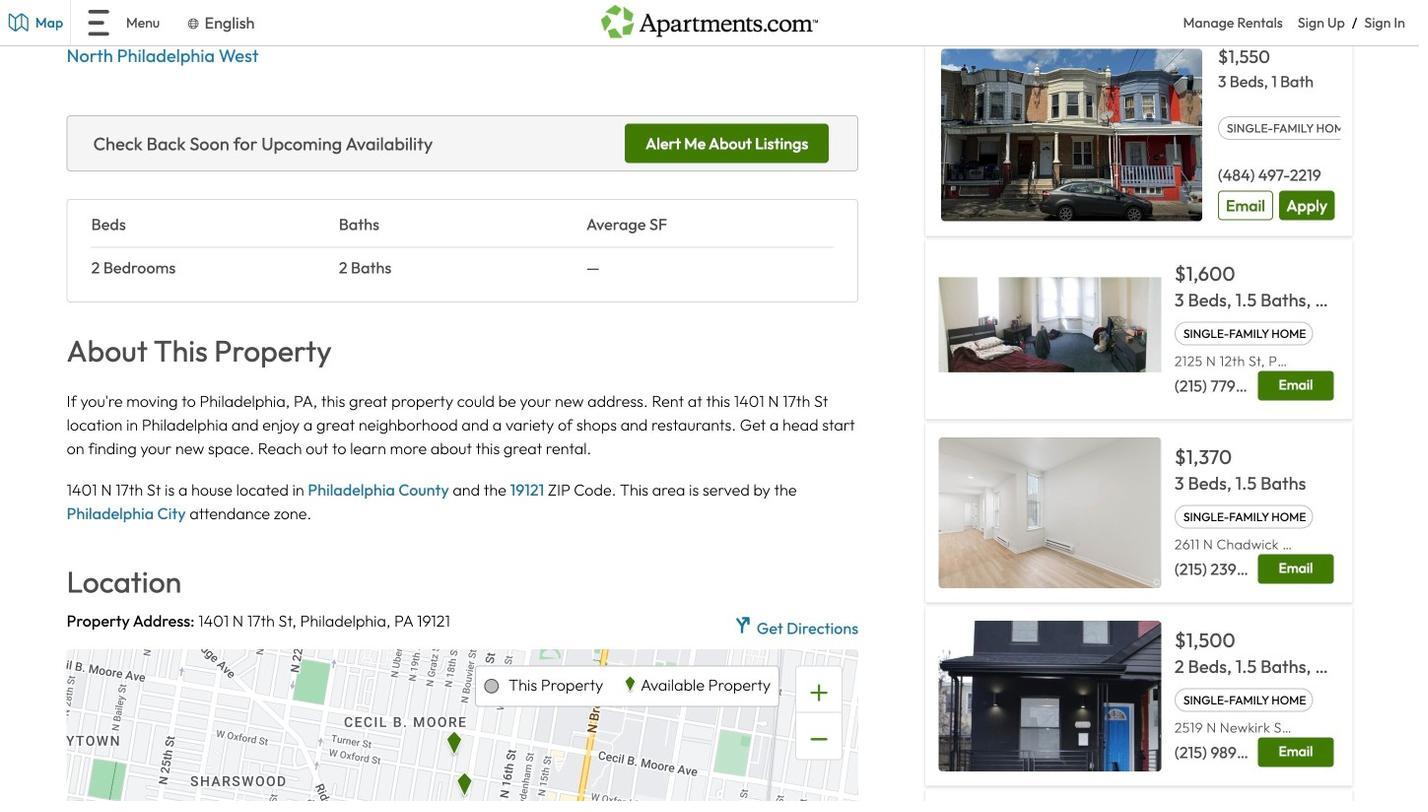 Task type: describe. For each thing, give the bounding box(es) containing it.
map region
[[67, 650, 859, 802]]

apartments.com logo image
[[601, 0, 818, 38]]

building photo - 2611 n chadwick st image
[[939, 438, 1162, 588]]



Task type: locate. For each thing, give the bounding box(es) containing it.
property management company logo image
[[804, 17, 859, 72]]

building photo - 5105 arch st image
[[942, 49, 1203, 221]]

building photo - 2519 n newkirk st image
[[939, 621, 1162, 772]]

building photo - 2125 n 12th st image
[[939, 254, 1162, 405]]



Task type: vqa. For each thing, say whether or not it's contained in the screenshot.
$2,350/mo
no



